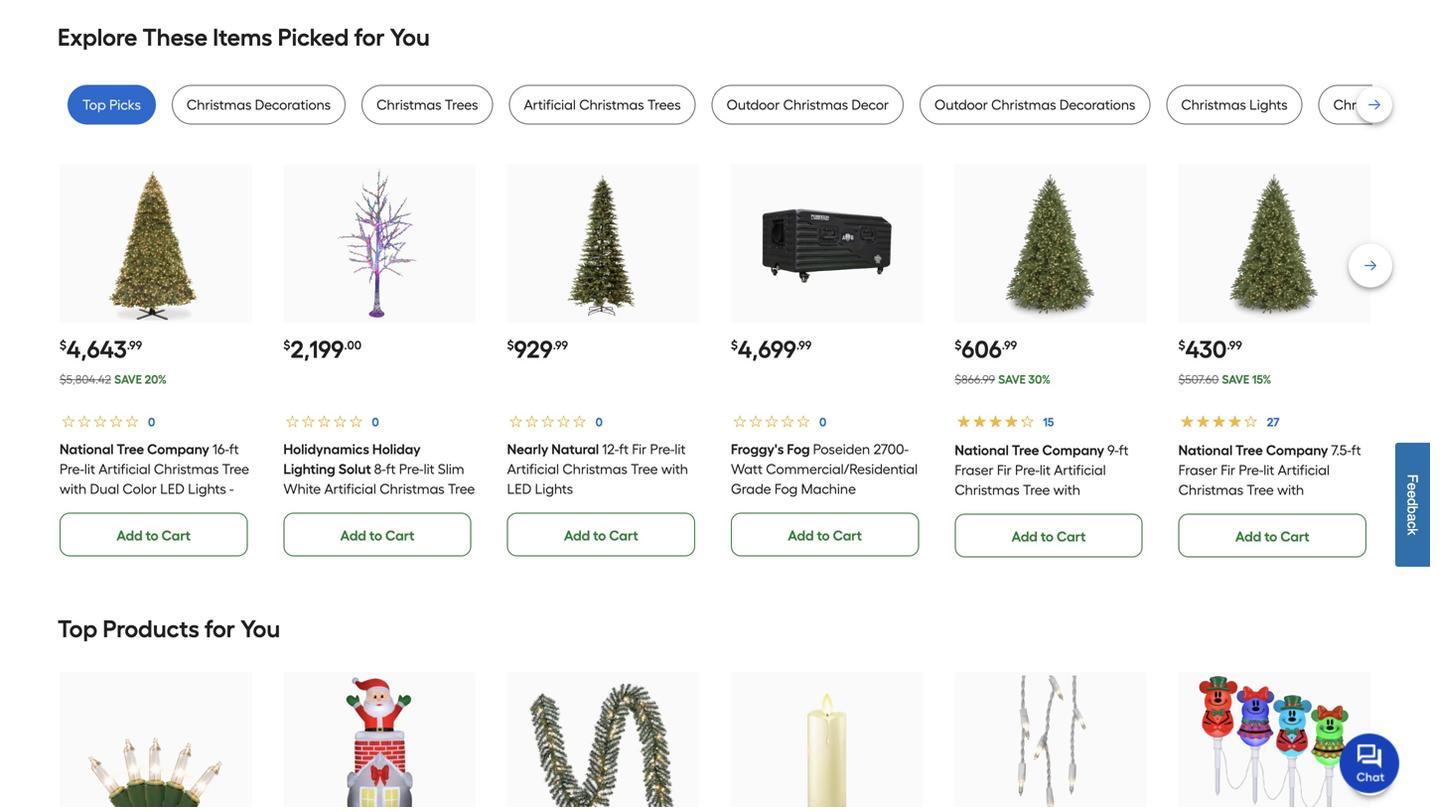 Task type: locate. For each thing, give the bounding box(es) containing it.
with inside 7.5-ft fraser fir pre-lit artificial christmas tree with incandescent lights
[[1278, 482, 1305, 499]]

$ for 4,643
[[60, 338, 67, 353]]

with inside 9-ft fraser fir pre-lit artificial christmas tree with incandescent lights
[[1054, 482, 1081, 499]]

to down real
[[146, 528, 159, 544]]

1 horizontal spatial company
[[1043, 442, 1105, 459]]

national tree company up color
[[60, 441, 209, 458]]

add inside 606 'list item'
[[1012, 529, 1038, 546]]

3 $ from the left
[[507, 338, 514, 353]]

with inside "12-ft fir pre-lit artificial christmas tree with led lights"
[[661, 461, 688, 478]]

16-
[[212, 441, 229, 458]]

f e e d b a c k button
[[1396, 443, 1431, 567]]

f
[[1405, 474, 1421, 483]]

add to cart inside 606 'list item'
[[1012, 529, 1086, 546]]

save for 606
[[999, 373, 1026, 387]]

lights inside 7.5-ft fraser fir pre-lit artificial christmas tree with incandescent lights
[[1268, 502, 1306, 519]]

2 e from the top
[[1405, 491, 1421, 498]]

ft inside "16-ft pre-lit artificial christmas tree with dual color led lights - realistic feel real branches"
[[229, 441, 239, 458]]

ft inside "12-ft fir pre-lit artificial christmas tree with led lights"
[[619, 441, 629, 458]]

lights for 9-ft fraser fir pre-lit artificial christmas tree with incandescent lights
[[1044, 502, 1082, 519]]

e up d at the right of page
[[1405, 483, 1421, 491]]

save left 30% on the right top of the page
[[999, 373, 1026, 387]]

company for 4,643
[[147, 441, 209, 458]]

lit down 15%
[[1264, 462, 1275, 479]]

company for 430
[[1267, 442, 1329, 459]]

fir
[[632, 441, 647, 458], [997, 462, 1012, 479], [1221, 462, 1236, 479]]

save left 15%
[[1222, 373, 1250, 387]]

add to cart link inside 606 'list item'
[[955, 514, 1143, 558]]

grade
[[731, 481, 771, 498]]

2,199
[[290, 335, 344, 364]]

fog right grade
[[775, 481, 798, 498]]

christmas decorations
[[187, 96, 331, 113]]

national tree company
[[60, 441, 209, 458], [955, 442, 1105, 459], [1179, 442, 1329, 459]]

lit up dual
[[84, 461, 95, 478]]

lights inside 8-ft pre-lit slim white artificial christmas tree with led lights
[[342, 501, 380, 518]]

color
[[123, 481, 157, 498]]

picked
[[278, 23, 349, 52]]

holiday living 100-count 20.62-ft white incandescent plug-in christmas string lights image
[[79, 676, 232, 808]]

add to cart link for 7.5-
[[1179, 514, 1367, 558]]

led down nearly
[[507, 481, 532, 498]]

4 .99 from the left
[[1002, 338, 1017, 353]]

1 horizontal spatial decorations
[[1060, 96, 1136, 113]]

4,699 list item
[[731, 164, 923, 557]]

$ for 929
[[507, 338, 514, 353]]

$
[[60, 338, 67, 353], [283, 338, 290, 353], [507, 338, 514, 353], [731, 338, 738, 353], [955, 338, 962, 353], [1179, 338, 1186, 353]]

add to cart inside 2,199 list item
[[340, 528, 415, 544]]

0 vertical spatial for
[[354, 23, 385, 52]]

ft
[[229, 441, 239, 458], [619, 441, 629, 458], [1119, 442, 1129, 459], [1352, 442, 1362, 459], [386, 461, 396, 478]]

add to cart link for 12-
[[507, 513, 695, 557]]

929 list item
[[507, 164, 699, 557]]

cart for 9-ft fraser fir pre-lit artificial christmas tree with incandescent lights
[[1057, 529, 1086, 546]]

national tree company down 15%
[[1179, 442, 1329, 459]]

to for 7.5-
[[1265, 529, 1278, 546]]

national inside the 430 list item
[[1179, 442, 1233, 459]]

1 save from the left
[[114, 373, 142, 387]]

national tree company for 606
[[955, 442, 1105, 459]]

.99 for 929
[[553, 338, 568, 353]]

0 horizontal spatial save
[[114, 373, 142, 387]]

company inside 606 'list item'
[[1043, 442, 1105, 459]]

add to cart down 9-ft fraser fir pre-lit artificial christmas tree with incandescent lights
[[1012, 529, 1086, 546]]

lights for 7.5-ft fraser fir pre-lit artificial christmas tree with incandescent lights
[[1268, 502, 1306, 519]]

add to cart link inside 4,699 list item
[[731, 513, 919, 557]]

$ inside $ 4,643 .99
[[60, 338, 67, 353]]

$ for 4,699
[[731, 338, 738, 353]]

1 horizontal spatial national tree company
[[955, 442, 1105, 459]]

fraser inside 7.5-ft fraser fir pre-lit artificial christmas tree with incandescent lights
[[1179, 462, 1218, 479]]

cart inside 929 'list item'
[[609, 528, 638, 544]]

add to cart link for poseiden
[[731, 513, 919, 557]]

1 horizontal spatial save
[[999, 373, 1026, 387]]

$ 929 .99
[[507, 335, 568, 364]]

$ inside $ 2,199 .00
[[283, 338, 290, 353]]

add to cart
[[117, 528, 191, 544], [340, 528, 415, 544], [564, 528, 638, 544], [788, 528, 862, 544], [1012, 529, 1086, 546], [1236, 529, 1310, 546]]

7.5-ft fraser fir pre-lit artificial christmas tree with incandescent lights
[[1179, 442, 1362, 519]]

add to cart down "12-ft fir pre-lit artificial christmas tree with led lights"
[[564, 528, 638, 544]]

add for 12-ft fir pre-lit artificial christmas tree with led lights
[[564, 528, 590, 544]]

led inside 8-ft pre-lit slim white artificial christmas tree with led lights
[[314, 501, 338, 518]]

1 vertical spatial top
[[58, 615, 98, 644]]

2700-
[[874, 441, 909, 458]]

to down 7.5-ft fraser fir pre-lit artificial christmas tree with incandescent lights
[[1265, 529, 1278, 546]]

.99 inside $ 929 .99
[[553, 338, 568, 353]]

save for 4,643
[[114, 373, 142, 387]]

pre-
[[650, 441, 675, 458], [60, 461, 84, 478], [399, 461, 424, 478], [1015, 462, 1040, 479], [1239, 462, 1264, 479]]

0 horizontal spatial company
[[147, 441, 209, 458]]

.99 inside $ 430 .99
[[1227, 338, 1243, 353]]

$ inside $ 606 .99
[[955, 338, 962, 353]]

to down 9-ft fraser fir pre-lit artificial christmas tree with incandescent lights
[[1041, 529, 1054, 546]]

pre- inside 9-ft fraser fir pre-lit artificial christmas tree with incandescent lights
[[1015, 462, 1040, 479]]

save
[[114, 373, 142, 387], [999, 373, 1026, 387], [1222, 373, 1250, 387]]

to inside 606 'list item'
[[1041, 529, 1054, 546]]

5 $ from the left
[[955, 338, 962, 353]]

led up real
[[160, 481, 185, 498]]

cart inside 4,643 list item
[[162, 528, 191, 544]]

lit inside 9-ft fraser fir pre-lit artificial christmas tree with incandescent lights
[[1040, 462, 1051, 479]]

with for 7.5-ft fraser fir pre-lit artificial christmas tree with incandescent lights
[[1278, 482, 1305, 499]]

company left 7.5-
[[1267, 442, 1329, 459]]

2 horizontal spatial fir
[[1221, 462, 1236, 479]]

fraser for 430
[[1179, 462, 1218, 479]]

$ inside $ 929 .99
[[507, 338, 514, 353]]

nearly natural
[[507, 441, 599, 458]]

1 vertical spatial you
[[241, 615, 280, 644]]

0 horizontal spatial national tree company
[[60, 441, 209, 458]]

add to cart link for 16-
[[60, 513, 248, 557]]

$866.99
[[955, 373, 995, 387]]

6 $ from the left
[[1179, 338, 1186, 353]]

1 horizontal spatial outdoor
[[935, 96, 988, 113]]

cart
[[162, 528, 191, 544], [385, 528, 415, 544], [609, 528, 638, 544], [833, 528, 862, 544], [1057, 529, 1086, 546], [1281, 529, 1310, 546]]

add inside 4,699 list item
[[788, 528, 814, 544]]

add to cart down real
[[117, 528, 191, 544]]

0 horizontal spatial fraser
[[955, 462, 994, 479]]

lit inside "16-ft pre-lit artificial christmas tree with dual color led lights - realistic feel real branches"
[[84, 461, 95, 478]]

4 $ from the left
[[731, 338, 738, 353]]

0 horizontal spatial outdoor
[[727, 96, 780, 113]]

add to cart link for 9-
[[955, 514, 1143, 558]]

lights inside 9-ft fraser fir pre-lit artificial christmas tree with incandescent lights
[[1044, 502, 1082, 519]]

2 outdoor from the left
[[935, 96, 988, 113]]

add to cart inside 4,699 list item
[[788, 528, 862, 544]]

lit down 30% on the right top of the page
[[1040, 462, 1051, 479]]

outdoor christmas decor
[[727, 96, 889, 113]]

.00
[[344, 338, 362, 353]]

artificial
[[524, 96, 576, 113], [99, 461, 151, 478], [507, 461, 559, 478], [1054, 462, 1106, 479], [1278, 462, 1330, 479], [324, 481, 376, 498]]

save inside 606 'list item'
[[999, 373, 1026, 387]]

artificial inside 7.5-ft fraser fir pre-lit artificial christmas tree with incandescent lights
[[1278, 462, 1330, 479]]

fir inside 9-ft fraser fir pre-lit artificial christmas tree with incandescent lights
[[997, 462, 1012, 479]]

1 trees from the left
[[445, 96, 478, 113]]

lit
[[675, 441, 686, 458], [84, 461, 95, 478], [424, 461, 435, 478], [1040, 462, 1051, 479], [1264, 462, 1275, 479]]

add for 16-ft pre-lit artificial christmas tree with dual color led lights - realistic feel real branches
[[117, 528, 143, 544]]

poseiden 2700- watt commercial/residential grade fog machine
[[731, 441, 918, 498]]

company left the 16-
[[147, 441, 209, 458]]

fraser down $507.60
[[1179, 462, 1218, 479]]

1 fraser from the left
[[955, 462, 994, 479]]

ft inside 8-ft pre-lit slim white artificial christmas tree with led lights
[[386, 461, 396, 478]]

led down white
[[314, 501, 338, 518]]

with
[[661, 461, 688, 478], [60, 481, 87, 498], [1054, 482, 1081, 499], [1278, 482, 1305, 499], [283, 501, 310, 518]]

froggy's fog poseiden 2700-watt commercial/residential grade fog machine image
[[750, 167, 904, 321]]

0 horizontal spatial fir
[[632, 441, 647, 458]]

decorations
[[255, 96, 331, 113], [1060, 96, 1136, 113]]

add to cart link inside 4,643 list item
[[60, 513, 248, 557]]

0 horizontal spatial national
[[60, 441, 114, 458]]

to inside 929 'list item'
[[593, 528, 606, 544]]

pre- right 12-
[[650, 441, 675, 458]]

add inside 929 'list item'
[[564, 528, 590, 544]]

1 outdoor from the left
[[727, 96, 780, 113]]

christmas inside "16-ft pre-lit artificial christmas tree with dual color led lights - realistic feel real branches"
[[154, 461, 219, 478]]

add to cart link
[[60, 513, 248, 557], [283, 513, 472, 557], [507, 513, 695, 557], [731, 513, 919, 557], [955, 514, 1143, 558], [1179, 514, 1367, 558]]

cart for 12-ft fir pre-lit artificial christmas tree with led lights
[[609, 528, 638, 544]]

$ 606 .99
[[955, 335, 1017, 364]]

add down machine
[[788, 528, 814, 544]]

add inside 2,199 list item
[[340, 528, 366, 544]]

outdoor
[[727, 96, 780, 113], [935, 96, 988, 113]]

$ for 2,199
[[283, 338, 290, 353]]

christmas lights
[[1182, 96, 1288, 113]]

2 horizontal spatial national
[[1179, 442, 1233, 459]]

realistic
[[60, 501, 111, 518]]

outdoor for outdoor christmas decor
[[727, 96, 780, 113]]

to
[[146, 528, 159, 544], [370, 528, 382, 544], [593, 528, 606, 544], [817, 528, 830, 544], [1041, 529, 1054, 546], [1265, 529, 1278, 546]]

led for slim
[[314, 501, 338, 518]]

incandescent
[[955, 502, 1041, 519], [1179, 502, 1265, 519]]

to for poseiden
[[817, 528, 830, 544]]

to down machine
[[817, 528, 830, 544]]

pre- down 15%
[[1239, 462, 1264, 479]]

.99 inside $ 606 .99
[[1002, 338, 1017, 353]]

430 list item
[[1179, 164, 1371, 558]]

pre- inside 8-ft pre-lit slim white artificial christmas tree with led lights
[[399, 461, 424, 478]]

1 .99 from the left
[[127, 338, 142, 353]]

fir down $507.60 save 15%
[[1221, 462, 1236, 479]]

add down 9-ft fraser fir pre-lit artificial christmas tree with incandescent lights
[[1012, 529, 1038, 546]]

watt
[[731, 461, 763, 478]]

picks
[[109, 96, 141, 113]]

f e e d b a c k
[[1405, 474, 1421, 536]]

trees
[[445, 96, 478, 113], [648, 96, 681, 113]]

c
[[1405, 522, 1421, 529]]

add to cart down 7.5-ft fraser fir pre-lit artificial christmas tree with incandescent lights
[[1236, 529, 1310, 546]]

national inside 4,643 list item
[[60, 441, 114, 458]]

ft for 606
[[1119, 442, 1129, 459]]

cart inside 606 'list item'
[[1057, 529, 1086, 546]]

company
[[147, 441, 209, 458], [1043, 442, 1105, 459], [1267, 442, 1329, 459]]

1 horizontal spatial fir
[[997, 462, 1012, 479]]

add for poseiden 2700- watt commercial/residential grade fog machine
[[788, 528, 814, 544]]

fir down '$866.99 save 30%'
[[997, 462, 1012, 479]]

you
[[390, 23, 430, 52], [241, 615, 280, 644]]

national inside 606 'list item'
[[955, 442, 1009, 459]]

with inside 8-ft pre-lit slim white artificial christmas tree with led lights
[[283, 501, 310, 518]]

cart down "12-ft fir pre-lit artificial christmas tree with led lights"
[[609, 528, 638, 544]]

add down "12-ft fir pre-lit artificial christmas tree with led lights"
[[564, 528, 590, 544]]

0 horizontal spatial trees
[[445, 96, 478, 113]]

to down "12-ft fir pre-lit artificial christmas tree with led lights"
[[593, 528, 606, 544]]

for right picked
[[354, 23, 385, 52]]

with for 9-ft fraser fir pre-lit artificial christmas tree with incandescent lights
[[1054, 482, 1081, 499]]

led inside "16-ft pre-lit artificial christmas tree with dual color led lights - realistic feel real branches"
[[160, 481, 185, 498]]

cart down 9-ft fraser fir pre-lit artificial christmas tree with incandescent lights
[[1057, 529, 1086, 546]]

add to cart link inside the 430 list item
[[1179, 514, 1367, 558]]

add down feel
[[117, 528, 143, 544]]

fir inside "12-ft fir pre-lit artificial christmas tree with led lights"
[[632, 441, 647, 458]]

pre- up realistic
[[60, 461, 84, 478]]

to inside 4,699 list item
[[817, 528, 830, 544]]

2 save from the left
[[999, 373, 1026, 387]]

national for 606
[[955, 442, 1009, 459]]

for
[[354, 23, 385, 52], [205, 615, 235, 644]]

1 $ from the left
[[60, 338, 67, 353]]

add
[[117, 528, 143, 544], [340, 528, 366, 544], [564, 528, 590, 544], [788, 528, 814, 544], [1012, 529, 1038, 546], [1236, 529, 1262, 546]]

cart inside the 430 list item
[[1281, 529, 1310, 546]]

2 .99 from the left
[[553, 338, 568, 353]]

cart down 7.5-ft fraser fir pre-lit artificial christmas tree with incandescent lights
[[1281, 529, 1310, 546]]

add down 8-ft pre-lit slim white artificial christmas tree with led lights
[[340, 528, 366, 544]]

$507.60
[[1179, 373, 1219, 387]]

with for 8-ft pre-lit slim white artificial christmas tree with led lights
[[283, 501, 310, 518]]

lit inside "12-ft fir pre-lit artificial christmas tree with led lights"
[[675, 441, 686, 458]]

2 incandescent from the left
[[1179, 502, 1265, 519]]

save inside 4,643 list item
[[114, 373, 142, 387]]

save left 20%
[[114, 373, 142, 387]]

fraser inside 9-ft fraser fir pre-lit artificial christmas tree with incandescent lights
[[955, 462, 994, 479]]

1 vertical spatial fog
[[775, 481, 798, 498]]

$ inside $ 4,699 .99
[[731, 338, 738, 353]]

8-
[[374, 461, 386, 478]]

with inside "16-ft pre-lit artificial christmas tree with dual color led lights - realistic feel real branches"
[[60, 481, 87, 498]]

0 horizontal spatial incandescent
[[955, 502, 1041, 519]]

cart for 16-ft pre-lit artificial christmas tree with dual color led lights - realistic feel real branches
[[162, 528, 191, 544]]

solut
[[339, 461, 371, 478]]

2 horizontal spatial led
[[507, 481, 532, 498]]

fraser down $866.99
[[955, 462, 994, 479]]

1 horizontal spatial national
[[955, 442, 1009, 459]]

holidynamics holiday lighting solut
[[283, 441, 421, 478]]

cart down 8-ft pre-lit slim white artificial christmas tree with led lights
[[385, 528, 415, 544]]

add inside 4,643 list item
[[117, 528, 143, 544]]

ft inside 9-ft fraser fir pre-lit artificial christmas tree with incandescent lights
[[1119, 442, 1129, 459]]

lit left slim
[[424, 461, 435, 478]]

froggy's
[[731, 441, 784, 458]]

0 horizontal spatial decorations
[[255, 96, 331, 113]]

add to cart down machine
[[788, 528, 862, 544]]

tree
[[117, 441, 144, 458], [1012, 442, 1040, 459], [1236, 442, 1263, 459], [222, 461, 249, 478], [631, 461, 658, 478], [448, 481, 475, 498], [1023, 482, 1050, 499], [1247, 482, 1274, 499]]

company left 9-
[[1043, 442, 1105, 459]]

2 horizontal spatial save
[[1222, 373, 1250, 387]]

lights
[[1250, 96, 1288, 113], [188, 481, 226, 498], [535, 481, 573, 498], [342, 501, 380, 518], [1044, 502, 1082, 519], [1268, 502, 1306, 519]]

add to cart link inside 929 'list item'
[[507, 513, 695, 557]]

$ inside $ 430 .99
[[1179, 338, 1186, 353]]

christmas inside "12-ft fir pre-lit artificial christmas tree with led lights"
[[563, 461, 628, 478]]

christmas trees
[[377, 96, 478, 113]]

lit right 12-
[[675, 441, 686, 458]]

national tree company down 30% on the right top of the page
[[955, 442, 1105, 459]]

.99 inside $ 4,699 .99
[[797, 338, 812, 353]]

top left picks at the top
[[82, 96, 106, 113]]

fir for 430
[[1221, 462, 1236, 479]]

cart down machine
[[833, 528, 862, 544]]

2 horizontal spatial company
[[1267, 442, 1329, 459]]

add for 9-ft fraser fir pre-lit artificial christmas tree with incandescent lights
[[1012, 529, 1038, 546]]

add to cart inside 4,643 list item
[[117, 528, 191, 544]]

you inside heading
[[241, 615, 280, 644]]

to inside 2,199 list item
[[370, 528, 382, 544]]

pre- inside "16-ft pre-lit artificial christmas tree with dual color led lights - realistic feel real branches"
[[60, 461, 84, 478]]

2 horizontal spatial national tree company
[[1179, 442, 1329, 459]]

add down 7.5-ft fraser fir pre-lit artificial christmas tree with incandescent lights
[[1236, 529, 1262, 546]]

e
[[1405, 483, 1421, 491], [1405, 491, 1421, 498]]

national
[[60, 441, 114, 458], [955, 442, 1009, 459], [1179, 442, 1233, 459]]

$ 4,643 .99
[[60, 335, 142, 364]]

machine
[[801, 481, 856, 498]]

add to cart inside the 430 list item
[[1236, 529, 1310, 546]]

ft inside 7.5-ft fraser fir pre-lit artificial christmas tree with incandescent lights
[[1352, 442, 1362, 459]]

1 horizontal spatial fraser
[[1179, 462, 1218, 479]]

add inside the 430 list item
[[1236, 529, 1262, 546]]

branches
[[173, 501, 232, 518]]

add to cart down 8-ft pre-lit slim white artificial christmas tree with led lights
[[340, 528, 415, 544]]

to down 8-ft pre-lit slim white artificial christmas tree with led lights
[[370, 528, 382, 544]]

0 vertical spatial you
[[390, 23, 430, 52]]

1 incandescent from the left
[[955, 502, 1041, 519]]

artificial inside "12-ft fir pre-lit artificial christmas tree with led lights"
[[507, 461, 559, 478]]

0 horizontal spatial led
[[160, 481, 185, 498]]

dual
[[90, 481, 119, 498]]

e up b
[[1405, 491, 1421, 498]]

fir right 12-
[[632, 441, 647, 458]]

tree inside 8-ft pre-lit slim white artificial christmas tree with led lights
[[448, 481, 475, 498]]

to inside the 430 list item
[[1265, 529, 1278, 546]]

for inside heading
[[205, 615, 235, 644]]

national down $507.60
[[1179, 442, 1233, 459]]

lights inside "16-ft pre-lit artificial christmas tree with dual color led lights - realistic feel real branches"
[[188, 481, 226, 498]]

top left 'products'
[[58, 615, 98, 644]]

cart for poseiden 2700- watt commercial/residential grade fog machine
[[833, 528, 862, 544]]

top for top products for you
[[58, 615, 98, 644]]

national down $866.99
[[955, 442, 1009, 459]]

ft for 4,643
[[229, 441, 239, 458]]

these
[[143, 23, 208, 52]]

fraser
[[955, 462, 994, 479], [1179, 462, 1218, 479]]

.99
[[127, 338, 142, 353], [553, 338, 568, 353], [797, 338, 812, 353], [1002, 338, 1017, 353], [1227, 338, 1243, 353]]

1 vertical spatial for
[[205, 615, 235, 644]]

add for 8-ft pre-lit slim white artificial christmas tree with led lights
[[340, 528, 366, 544]]

ge string-a-long 300-count constant clear mini incandescent plug-in christmas icicle lights image
[[974, 676, 1128, 808]]

pre- down 30% on the right top of the page
[[1015, 462, 1040, 479]]

save for 430
[[1222, 373, 1250, 387]]

holidynamics holiday lighting solut 8-ft pre-lit slim white artificial christmas tree with led lights image
[[303, 167, 456, 321]]

0 horizontal spatial for
[[205, 615, 235, 644]]

0 vertical spatial top
[[82, 96, 106, 113]]

.99 inside $ 4,643 .99
[[127, 338, 142, 353]]

cart down real
[[162, 528, 191, 544]]

add to cart link for 8-
[[283, 513, 472, 557]]

to for 9-
[[1041, 529, 1054, 546]]

3 .99 from the left
[[797, 338, 812, 353]]

fir inside 7.5-ft fraser fir pre-lit artificial christmas tree with incandescent lights
[[1221, 462, 1236, 479]]

add to cart link inside 2,199 list item
[[283, 513, 472, 557]]

606 list item
[[955, 164, 1147, 558]]

1 horizontal spatial incandescent
[[1179, 502, 1265, 519]]

top inside heading
[[58, 615, 98, 644]]

3 save from the left
[[1222, 373, 1250, 387]]

add to cart inside 929 'list item'
[[564, 528, 638, 544]]

d
[[1405, 498, 1421, 506]]

2 fraser from the left
[[1179, 462, 1218, 479]]

national for 430
[[1179, 442, 1233, 459]]

national up dual
[[60, 441, 114, 458]]

2 $ from the left
[[283, 338, 290, 353]]

cart inside 2,199 list item
[[385, 528, 415, 544]]

1 horizontal spatial trees
[[648, 96, 681, 113]]

national tree company inside 606 'list item'
[[955, 442, 1105, 459]]

$ for 430
[[1179, 338, 1186, 353]]

0 horizontal spatial you
[[241, 615, 280, 644]]

incandescent inside 7.5-ft fraser fir pre-lit artificial christmas tree with incandescent lights
[[1179, 502, 1265, 519]]

cart inside 4,699 list item
[[833, 528, 862, 544]]

fog right froggy's
[[787, 441, 810, 458]]

incandescent inside 9-ft fraser fir pre-lit artificial christmas tree with incandescent lights
[[955, 502, 1041, 519]]

5 .99 from the left
[[1227, 338, 1243, 353]]

for right 'products'
[[205, 615, 235, 644]]

pre- down holiday
[[399, 461, 424, 478]]

1 horizontal spatial led
[[314, 501, 338, 518]]

to inside 4,643 list item
[[146, 528, 159, 544]]

$ 4,699 .99
[[731, 335, 812, 364]]



Task type: describe. For each thing, give the bounding box(es) containing it.
pre- inside "12-ft fir pre-lit artificial christmas tree with led lights"
[[650, 441, 675, 458]]

holidynamics
[[283, 441, 369, 458]]

1 horizontal spatial you
[[390, 23, 430, 52]]

christmas inside 8-ft pre-lit slim white artificial christmas tree with led lights
[[380, 481, 445, 498]]

white
[[283, 481, 321, 498]]

430
[[1186, 335, 1227, 364]]

add to cart for 12-
[[564, 528, 638, 544]]

artificial christmas trees
[[524, 96, 681, 113]]

$ 430 .99
[[1179, 335, 1243, 364]]

cart for 8-ft pre-lit slim white artificial christmas tree with led lights
[[385, 528, 415, 544]]

lit inside 7.5-ft fraser fir pre-lit artificial christmas tree with incandescent lights
[[1264, 462, 1275, 479]]

disney lightshow 4-marker color changing mouse christmas pathway markers image
[[1198, 676, 1352, 808]]

artificial inside "16-ft pre-lit artificial christmas tree with dual color led lights - realistic feel real branches"
[[99, 461, 151, 478]]

8-ft pre-lit slim white artificial christmas tree with led lights
[[283, 461, 475, 518]]

to for 12-
[[593, 528, 606, 544]]

fraser for 606
[[955, 462, 994, 479]]

20%
[[145, 373, 167, 387]]

1 e from the top
[[1405, 483, 1421, 491]]

606
[[962, 335, 1002, 364]]

national tree company 16-ft pre-lit artificial christmas tree with dual color led lights - realistic feel real branches image
[[79, 167, 232, 321]]

lights inside "12-ft fir pre-lit artificial christmas tree with led lights"
[[535, 481, 573, 498]]

16-ft pre-lit artificial christmas tree with dual color led lights - realistic feel real branches
[[60, 441, 249, 518]]

9-ft fraser fir pre-lit artificial christmas tree with incandescent lights
[[955, 442, 1129, 519]]

.99 for 4,643
[[127, 338, 142, 353]]

holiday
[[372, 441, 421, 458]]

2 trees from the left
[[648, 96, 681, 113]]

holiday living indoor/outdoor pre-lit electrical outlet 9-ft ellston pine artificial garland with clear incandescent lights image
[[527, 676, 680, 808]]

led inside "12-ft fir pre-lit artificial christmas tree with led lights"
[[507, 481, 532, 498]]

slim
[[438, 461, 464, 478]]

chat invite button image
[[1340, 733, 1401, 794]]

christmas wrea
[[1334, 96, 1431, 113]]

.99 for 4,699
[[797, 338, 812, 353]]

lights for 16-ft pre-lit artificial christmas tree with dual color led lights - realistic feel real branches
[[188, 481, 226, 498]]

add to cart for 9-
[[1012, 529, 1086, 546]]

real
[[143, 501, 170, 518]]

add to cart for poseiden
[[788, 528, 862, 544]]

929
[[514, 335, 553, 364]]

pre- inside 7.5-ft fraser fir pre-lit artificial christmas tree with incandescent lights
[[1239, 462, 1264, 479]]

15%
[[1253, 373, 1272, 387]]

b
[[1405, 506, 1421, 514]]

add to cart for 8-
[[340, 528, 415, 544]]

incandescent for 430
[[1179, 502, 1265, 519]]

.99 for 430
[[1227, 338, 1243, 353]]

national tree company for 4,643
[[60, 441, 209, 458]]

items
[[213, 23, 273, 52]]

lit inside 8-ft pre-lit slim white artificial christmas tree with led lights
[[424, 461, 435, 478]]

12-ft fir pre-lit artificial christmas tree with led lights
[[507, 441, 688, 498]]

tree inside "12-ft fir pre-lit artificial christmas tree with led lights"
[[631, 461, 658, 478]]

$5,804.42 save 20%
[[60, 373, 167, 387]]

led for artificial
[[160, 481, 185, 498]]

fog inside poseiden 2700- watt commercial/residential grade fog machine
[[775, 481, 798, 498]]

incandescent for 606
[[955, 502, 1041, 519]]

to for 16-
[[146, 528, 159, 544]]

to for 8-
[[370, 528, 382, 544]]

national tree company 7.5-ft fraser fir pre-lit artificial christmas tree with incandescent lights image
[[1198, 167, 1352, 321]]

$866.99 save 30%
[[955, 373, 1051, 387]]

nearly natural 12-ft fir pre-lit artificial christmas tree with led lights image
[[527, 167, 680, 321]]

froggy's fog
[[731, 441, 810, 458]]

add to cart for 16-
[[117, 528, 191, 544]]

top products for you
[[58, 615, 280, 644]]

4,643
[[67, 335, 127, 364]]

outdoor christmas decorations
[[935, 96, 1136, 113]]

artificial inside 8-ft pre-lit slim white artificial christmas tree with led lights
[[324, 481, 376, 498]]

9-
[[1108, 442, 1119, 459]]

2,199 list item
[[283, 164, 476, 557]]

top picks
[[82, 96, 141, 113]]

holiday living 7-ft animatronic lighted santa christmas inflatable image
[[303, 676, 456, 808]]

artificial inside 9-ft fraser fir pre-lit artificial christmas tree with incandescent lights
[[1054, 462, 1106, 479]]

$5,804.42
[[60, 373, 111, 387]]

12-
[[602, 441, 619, 458]]

national tree company 9-ft fraser fir pre-lit artificial christmas tree with incandescent lights image
[[974, 167, 1128, 321]]

lights for 8-ft pre-lit slim white artificial christmas tree with led lights
[[342, 501, 380, 518]]

a
[[1405, 514, 1421, 522]]

7.5-
[[1332, 442, 1352, 459]]

1 horizontal spatial for
[[354, 23, 385, 52]]

explore these items picked for you
[[58, 23, 430, 52]]

decor
[[852, 96, 889, 113]]

add for 7.5-ft fraser fir pre-lit artificial christmas tree with incandescent lights
[[1236, 529, 1262, 546]]

add to cart for 7.5-
[[1236, 529, 1310, 546]]

2 decorations from the left
[[1060, 96, 1136, 113]]

$ for 606
[[955, 338, 962, 353]]

wrea
[[1402, 96, 1431, 113]]

4,699
[[738, 335, 797, 364]]

$ 2,199 .00
[[283, 335, 362, 364]]

-
[[230, 481, 234, 498]]

k
[[1405, 529, 1421, 536]]

4,643 list item
[[60, 164, 252, 557]]

fir for 606
[[997, 462, 1012, 479]]

$507.60 save 15%
[[1179, 373, 1272, 387]]

lighting
[[283, 461, 336, 478]]

christmas inside 7.5-ft fraser fir pre-lit artificial christmas tree with incandescent lights
[[1179, 482, 1244, 499]]

cart for 7.5-ft fraser fir pre-lit artificial christmas tree with incandescent lights
[[1281, 529, 1310, 546]]

feel
[[115, 501, 140, 518]]

tree inside 9-ft fraser fir pre-lit artificial christmas tree with incandescent lights
[[1023, 482, 1050, 499]]

top for top picks
[[82, 96, 106, 113]]

1 decorations from the left
[[255, 96, 331, 113]]

0 vertical spatial fog
[[787, 441, 810, 458]]

top products for you heading
[[58, 610, 1373, 649]]

.99 for 606
[[1002, 338, 1017, 353]]

poseiden
[[813, 441, 871, 458]]

30%
[[1029, 373, 1051, 387]]

national tree company for 430
[[1179, 442, 1329, 459]]

explore
[[58, 23, 137, 52]]

ft for 430
[[1352, 442, 1362, 459]]

company for 606
[[1043, 442, 1105, 459]]

outdoor for outdoor christmas decorations
[[935, 96, 988, 113]]

products
[[103, 615, 199, 644]]

tree inside "16-ft pre-lit artificial christmas tree with dual color led lights - realistic feel real branches"
[[222, 461, 249, 478]]

show lights 7.125-in lighted candle battery-operated batteries included christmas decor image
[[750, 676, 904, 808]]

christmas inside 9-ft fraser fir pre-lit artificial christmas tree with incandescent lights
[[955, 482, 1020, 499]]

tree inside 7.5-ft fraser fir pre-lit artificial christmas tree with incandescent lights
[[1247, 482, 1274, 499]]

natural
[[552, 441, 599, 458]]

nearly
[[507, 441, 549, 458]]

commercial/residential
[[766, 461, 918, 478]]

national for 4,643
[[60, 441, 114, 458]]



Task type: vqa. For each thing, say whether or not it's contained in the screenshot.


